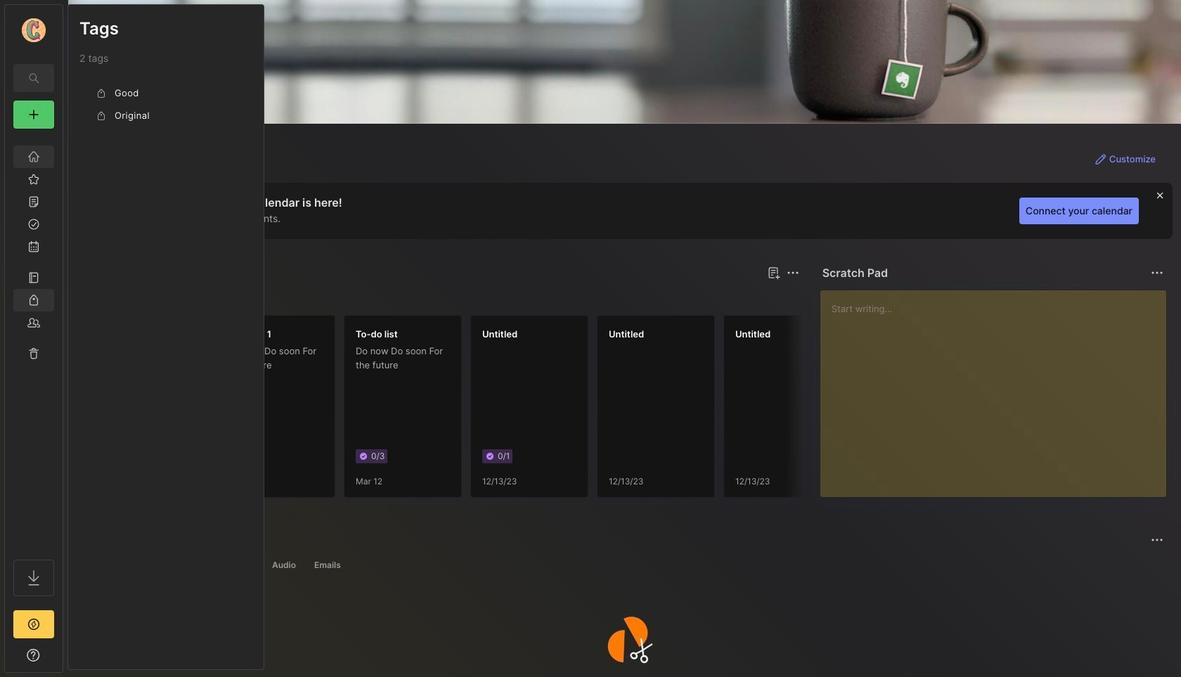 Task type: locate. For each thing, give the bounding box(es) containing it.
Account field
[[5, 16, 63, 44]]

0 vertical spatial row group
[[79, 82, 253, 127]]

tree
[[5, 137, 63, 547]]

click to expand image
[[62, 651, 72, 668]]

upgrade image
[[25, 616, 42, 633]]

edit search image
[[25, 70, 42, 87]]

tab
[[141, 290, 197, 307], [94, 557, 147, 574], [201, 557, 260, 574], [266, 557, 302, 574], [308, 557, 347, 574]]

WHAT'S NEW field
[[5, 644, 63, 667]]

main element
[[0, 0, 68, 677]]

tab list
[[94, 557, 1162, 574]]

row group
[[79, 82, 253, 127], [91, 315, 1104, 506]]

1 vertical spatial row group
[[91, 315, 1104, 506]]

account image
[[22, 18, 46, 42]]



Task type: vqa. For each thing, say whether or not it's contained in the screenshot.
Home "icon"
yes



Task type: describe. For each thing, give the bounding box(es) containing it.
tree inside main element
[[5, 137, 63, 547]]

Start writing… text field
[[832, 291, 1166, 486]]

home image
[[27, 150, 41, 164]]



